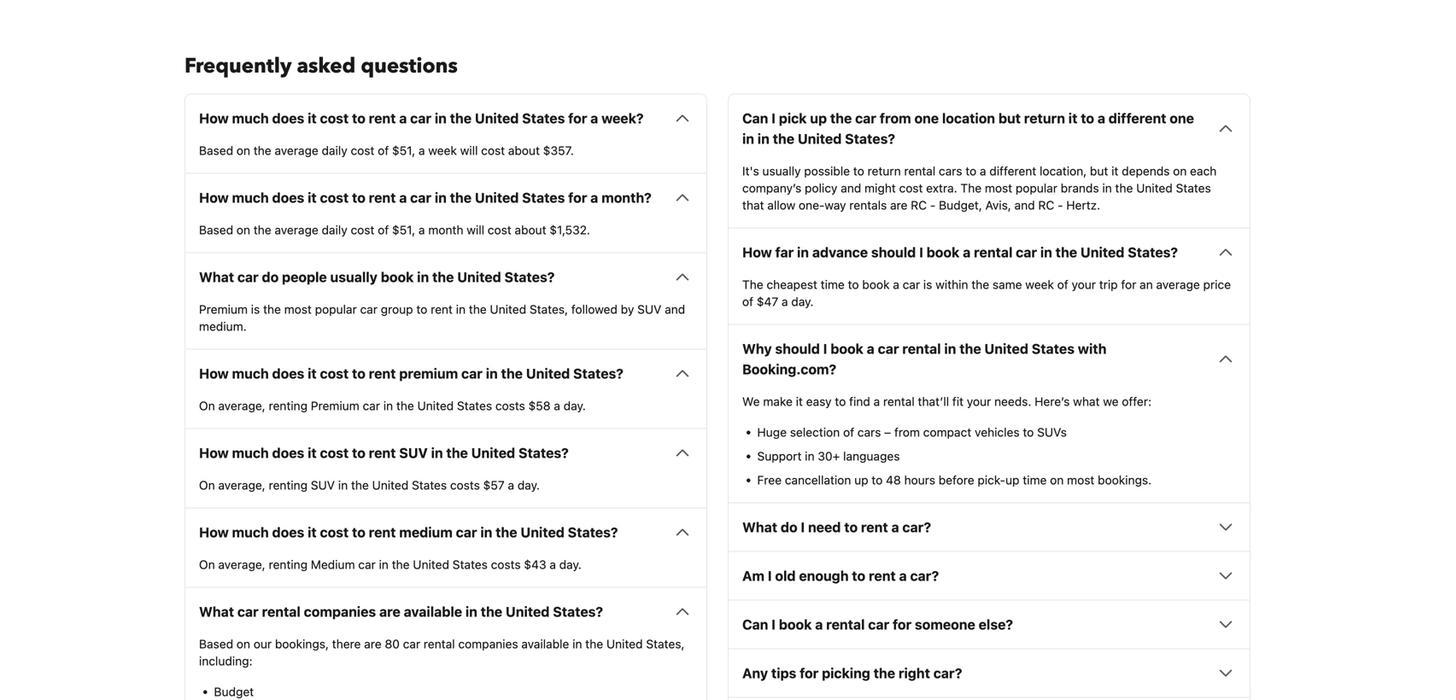 Task type: locate. For each thing, give the bounding box(es) containing it.
does for how much does it cost to rent suv in the united states?
[[272, 445, 304, 461]]

different up avis,
[[990, 164, 1036, 178]]

costs
[[495, 399, 525, 413], [450, 478, 480, 492], [491, 558, 521, 572]]

a left the month? on the top of page
[[590, 189, 598, 206]]

how much does it cost to rent a car in the united states for a week?
[[199, 110, 644, 126]]

1 vertical spatial but
[[1090, 164, 1108, 178]]

0 vertical spatial based
[[199, 143, 233, 157]]

day. down cheapest
[[791, 295, 814, 309]]

can i pick up the car from one location but return it to a different one in in the united states? button
[[742, 108, 1236, 149]]

1 vertical spatial car?
[[910, 568, 939, 584]]

0 horizontal spatial up
[[810, 110, 827, 126]]

a up the based on the average daily cost of $51, a month will cost about $1,532.
[[399, 189, 407, 206]]

4 much from the top
[[232, 445, 269, 461]]

cars inside it's usually possible to return rental cars to a different location, but it depends on each company's policy and might cost extra. the most popular brands in the united states that allow one-way rentals are rc - budget, avis, and rc - hertz.
[[939, 164, 962, 178]]

usually
[[762, 164, 801, 178], [330, 269, 378, 285]]

day. inside "the cheapest time to book a car is within the same week of your trip for an average price of $47 a day."
[[791, 295, 814, 309]]

0 horizontal spatial usually
[[330, 269, 378, 285]]

1 average, from the top
[[218, 399, 265, 413]]

cost inside how much does it cost to rent suv in the united states? dropdown button
[[320, 445, 349, 461]]

with
[[1078, 341, 1107, 357]]

in inside 'dropdown button'
[[417, 269, 429, 285]]

states
[[522, 110, 565, 126], [1176, 181, 1211, 195], [522, 189, 565, 206], [1032, 341, 1075, 357], [457, 399, 492, 413], [412, 478, 447, 492], [453, 558, 488, 572]]

how for how much does it cost to rent suv in the united states?
[[199, 445, 229, 461]]

premium
[[399, 365, 458, 382]]

1 vertical spatial average
[[275, 223, 318, 237]]

most left bookings.
[[1067, 473, 1095, 487]]

return up location,
[[1024, 110, 1065, 126]]

does for how much does it cost to rent a car in the united states for a month?
[[272, 189, 304, 206]]

0 horizontal spatial premium
[[199, 302, 248, 316]]

2 vertical spatial are
[[364, 637, 382, 651]]

based inside the based on our bookings, there are 80 car rental companies available in the united states, including:
[[199, 637, 233, 651]]

1 horizontal spatial but
[[1090, 164, 1108, 178]]

2 renting from the top
[[269, 478, 308, 492]]

much for how much does it cost to rent suv in the united states?
[[232, 445, 269, 461]]

1 horizontal spatial available
[[521, 637, 569, 651]]

based on the average daily cost of $51, a month will cost about $1,532.
[[199, 223, 590, 237]]

3 on from the top
[[199, 558, 215, 572]]

2 one from the left
[[1170, 110, 1194, 126]]

can up any
[[742, 617, 768, 633]]

the
[[961, 181, 982, 195], [742, 277, 763, 292]]

suv down how much does it cost to rent suv in the united states?
[[311, 478, 335, 492]]

what for what car do people usually book in the united states?
[[199, 269, 234, 285]]

0 vertical spatial your
[[1072, 277, 1096, 292]]

1 daily from the top
[[322, 143, 347, 157]]

1 horizontal spatial popular
[[1016, 181, 1058, 195]]

0 vertical spatial return
[[1024, 110, 1065, 126]]

book inside "the cheapest time to book a car is within the same week of your trip for an average price of $47 a day."
[[862, 277, 890, 292]]

car? down hours
[[902, 519, 931, 535]]

1 can from the top
[[742, 110, 768, 126]]

your inside "the cheapest time to book a car is within the same week of your trip for an average price of $47 a day."
[[1072, 277, 1096, 292]]

0 vertical spatial suv
[[637, 302, 662, 316]]

0 horizontal spatial should
[[775, 341, 820, 357]]

to inside what do i need to rent a car? dropdown button
[[844, 519, 858, 535]]

0 horizontal spatial week
[[428, 143, 457, 157]]

cost
[[320, 110, 349, 126], [351, 143, 374, 157], [481, 143, 505, 157], [899, 181, 923, 195], [320, 189, 349, 206], [351, 223, 374, 237], [488, 223, 511, 237], [320, 365, 349, 382], [320, 445, 349, 461], [320, 524, 349, 541]]

1 vertical spatial companies
[[458, 637, 518, 651]]

0 vertical spatial different
[[1109, 110, 1167, 126]]

0 horizontal spatial available
[[404, 604, 462, 620]]

premium
[[199, 302, 248, 316], [311, 399, 359, 413]]

much inside how much does it cost to rent medium car in the united states? dropdown button
[[232, 524, 269, 541]]

2 vertical spatial renting
[[269, 558, 308, 572]]

the inside it's usually possible to return rental cars to a different location, but it depends on each company's policy and might cost extra. the most popular brands in the united states that allow one-way rentals are rc - budget, avis, and rc - hertz.
[[1115, 181, 1133, 195]]

on
[[199, 399, 215, 413], [199, 478, 215, 492], [199, 558, 215, 572]]

most
[[985, 181, 1012, 195], [284, 302, 312, 316], [1067, 473, 1095, 487]]

it inside it's usually possible to return rental cars to a different location, but it depends on each company's policy and might cost extra. the most popular brands in the united states that allow one-way rentals are rc - budget, avis, and rc - hertz.
[[1112, 164, 1119, 178]]

0 vertical spatial states,
[[530, 302, 568, 316]]

car inside the based on our bookings, there are 80 car rental companies available in the united states, including:
[[403, 637, 420, 651]]

are inside dropdown button
[[379, 604, 401, 620]]

cost down asked
[[320, 110, 349, 126]]

here's
[[1035, 395, 1070, 409]]

to up on average, renting premium car in the united states costs $58 a day.
[[352, 365, 366, 382]]

to up the based on the average daily cost of $51, a month will cost about $1,532.
[[352, 189, 366, 206]]

2 rc from the left
[[1038, 198, 1054, 212]]

can inside dropdown button
[[742, 617, 768, 633]]

should right advance
[[871, 244, 916, 260]]

car
[[410, 110, 431, 126], [855, 110, 876, 126], [410, 189, 431, 206], [1016, 244, 1037, 260], [237, 269, 259, 285], [903, 277, 920, 292], [360, 302, 378, 316], [878, 341, 899, 357], [461, 365, 483, 382], [363, 399, 380, 413], [456, 524, 477, 541], [358, 558, 376, 572], [237, 604, 259, 620], [868, 617, 889, 633], [403, 637, 420, 651]]

week down how much does it cost to rent a car in the united states for a week? dropdown button
[[428, 143, 457, 157]]

0 horizontal spatial suv
[[311, 478, 335, 492]]

1 horizontal spatial rc
[[1038, 198, 1054, 212]]

renting for how much does it cost to rent suv in the united states?
[[269, 478, 308, 492]]

popular inside it's usually possible to return rental cars to a different location, but it depends on each company's policy and might cost extra. the most popular brands in the united states that allow one-way rentals are rc - budget, avis, and rc - hertz.
[[1016, 181, 1058, 195]]

much for how much does it cost to rent medium car in the united states?
[[232, 524, 269, 541]]

0 vertical spatial most
[[985, 181, 1012, 195]]

what up the medium.
[[199, 269, 234, 285]]

in inside it's usually possible to return rental cars to a different location, but it depends on each company's policy and might cost extra. the most popular brands in the united states that allow one-way rentals are rc - budget, avis, and rc - hertz.
[[1102, 181, 1112, 195]]

car right premium
[[461, 365, 483, 382]]

cost left extra.
[[899, 181, 923, 195]]

cost up on average, renting suv in the united states costs $57 a day.
[[320, 445, 349, 461]]

- left hertz.
[[1058, 198, 1063, 212]]

trip
[[1099, 277, 1118, 292]]

states? inside 'dropdown button'
[[505, 269, 555, 285]]

0 horizontal spatial do
[[262, 269, 279, 285]]

1 renting from the top
[[269, 399, 308, 413]]

rental up same
[[974, 244, 1013, 260]]

2 average, from the top
[[218, 478, 265, 492]]

a inside it's usually possible to return rental cars to a different location, but it depends on each company's policy and might cost extra. the most popular brands in the united states that allow one-way rentals are rc - budget, avis, and rc - hertz.
[[980, 164, 986, 178]]

a up find
[[867, 341, 875, 357]]

states? inside can i pick up the car from one location but return it to a different one in in the united states?
[[845, 131, 895, 147]]

0 horizontal spatial companies
[[304, 604, 376, 620]]

0 vertical spatial should
[[871, 244, 916, 260]]

1 vertical spatial the
[[742, 277, 763, 292]]

2 vertical spatial average,
[[218, 558, 265, 572]]

available up the based on our bookings, there are 80 car rental companies available in the united states, including:
[[404, 604, 462, 620]]

1 rc from the left
[[911, 198, 927, 212]]

based for what car rental companies are available in the united states?
[[199, 637, 233, 651]]

0 vertical spatial are
[[890, 198, 908, 212]]

rent right need
[[861, 519, 888, 535]]

available
[[404, 604, 462, 620], [521, 637, 569, 651]]

average, for how much does it cost to rent medium car in the united states?
[[218, 558, 265, 572]]

from
[[880, 110, 911, 126], [894, 425, 920, 439]]

what car rental companies are available in the united states?
[[199, 604, 603, 620]]

1 horizontal spatial premium
[[311, 399, 359, 413]]

1 vertical spatial different
[[990, 164, 1036, 178]]

united
[[475, 110, 519, 126], [798, 131, 842, 147], [1136, 181, 1173, 195], [475, 189, 519, 206], [1081, 244, 1125, 260], [457, 269, 501, 285], [490, 302, 526, 316], [985, 341, 1029, 357], [526, 365, 570, 382], [417, 399, 454, 413], [471, 445, 515, 461], [372, 478, 409, 492], [521, 524, 565, 541], [413, 558, 449, 572], [506, 604, 550, 620], [606, 637, 643, 651]]

rent down what car do people usually book in the united states? 'dropdown button'
[[431, 302, 453, 316]]

will right month
[[467, 223, 484, 237]]

how much does it cost to rent suv in the united states?
[[199, 445, 569, 461]]

1 vertical spatial based
[[199, 223, 233, 237]]

0 horizontal spatial popular
[[315, 302, 357, 316]]

0 horizontal spatial one
[[915, 110, 939, 126]]

on inside the based on our bookings, there are 80 car rental companies available in the united states, including:
[[237, 637, 250, 651]]

different up depends
[[1109, 110, 1167, 126]]

car inside 'dropdown button'
[[237, 269, 259, 285]]

an
[[1140, 277, 1153, 292]]

0 vertical spatial usually
[[762, 164, 801, 178]]

1 horizontal spatial cars
[[939, 164, 962, 178]]

$57
[[483, 478, 505, 492]]

your left trip
[[1072, 277, 1096, 292]]

0 vertical spatial $51,
[[392, 143, 415, 157]]

am
[[742, 568, 765, 584]]

1 does from the top
[[272, 110, 304, 126]]

rental
[[904, 164, 936, 178], [974, 244, 1013, 260], [902, 341, 941, 357], [883, 395, 915, 409], [262, 604, 301, 620], [826, 617, 865, 633], [424, 637, 455, 651]]

1 horizontal spatial companies
[[458, 637, 518, 651]]

does for how much does it cost to rent a car in the united states for a week?
[[272, 110, 304, 126]]

1 $51, from the top
[[392, 143, 415, 157]]

how far in advance should i book a rental car in the united states? button
[[742, 242, 1236, 263]]

$51, for week?
[[392, 143, 415, 157]]

states? inside dropdown button
[[519, 445, 569, 461]]

on for how much does it cost to rent a car in the united states for a month?
[[237, 223, 250, 237]]

2 much from the top
[[232, 189, 269, 206]]

to left find
[[835, 395, 846, 409]]

2 vertical spatial average
[[1156, 277, 1200, 292]]

different inside can i pick up the car from one location but return it to a different one in in the united states?
[[1109, 110, 1167, 126]]

average inside "the cheapest time to book a car is within the same week of your trip for an average price of $47 a day."
[[1156, 277, 1200, 292]]

in inside why should i book a car rental in the united states with booking.com?
[[944, 341, 956, 357]]

1 vertical spatial should
[[775, 341, 820, 357]]

1 much from the top
[[232, 110, 269, 126]]

how
[[199, 110, 229, 126], [199, 189, 229, 206], [742, 244, 772, 260], [199, 365, 229, 382], [199, 445, 229, 461], [199, 524, 229, 541]]

states down each
[[1176, 181, 1211, 195]]

within
[[936, 277, 968, 292]]

3 average, from the top
[[218, 558, 265, 572]]

0 horizontal spatial time
[[821, 277, 845, 292]]

the inside the based on our bookings, there are 80 car rental companies available in the united states, including:
[[585, 637, 603, 651]]

0 vertical spatial companies
[[304, 604, 376, 620]]

for inside "the cheapest time to book a car is within the same week of your trip for an average price of $47 a day."
[[1121, 277, 1137, 292]]

2 based from the top
[[199, 223, 233, 237]]

rental up that'll on the right of page
[[902, 341, 941, 357]]

2 vertical spatial car?
[[934, 665, 962, 682]]

2 vertical spatial costs
[[491, 558, 521, 572]]

do
[[262, 269, 279, 285], [781, 519, 798, 535]]

0 vertical spatial daily
[[322, 143, 347, 157]]

3 much from the top
[[232, 365, 269, 382]]

car up our
[[237, 604, 259, 620]]

$357.
[[543, 143, 574, 157]]

premium up the medium.
[[199, 302, 248, 316]]

united inside it's usually possible to return rental cars to a different location, but it depends on each company's policy and might cost extra. the most popular brands in the united states that allow one-way rentals are rc - budget, avis, and rc - hertz.
[[1136, 181, 1173, 195]]

2 does from the top
[[272, 189, 304, 206]]

bookings.
[[1098, 473, 1152, 487]]

up down languages
[[854, 473, 868, 487]]

1 on from the top
[[199, 399, 215, 413]]

0 vertical spatial will
[[460, 143, 478, 157]]

1 vertical spatial from
[[894, 425, 920, 439]]

the inside why should i book a car rental in the united states with booking.com?
[[960, 341, 981, 357]]

5 much from the top
[[232, 524, 269, 541]]

$47
[[757, 295, 778, 309]]

a right $43
[[550, 558, 556, 572]]

are down might
[[890, 198, 908, 212]]

should inside why should i book a car rental in the united states with booking.com?
[[775, 341, 820, 357]]

0 horizontal spatial states,
[[530, 302, 568, 316]]

popular down people
[[315, 302, 357, 316]]

your
[[1072, 277, 1096, 292], [967, 395, 991, 409]]

do left need
[[781, 519, 798, 535]]

0 horizontal spatial rc
[[911, 198, 927, 212]]

how much does it cost to rent premium car in the united states?
[[199, 365, 624, 382]]

and
[[841, 181, 861, 195], [1015, 198, 1035, 212], [665, 302, 685, 316]]

1 horizontal spatial should
[[871, 244, 916, 260]]

$51,
[[392, 143, 415, 157], [392, 223, 415, 237]]

1 vertical spatial most
[[284, 302, 312, 316]]

premium up how much does it cost to rent suv in the united states?
[[311, 399, 359, 413]]

daily
[[322, 143, 347, 157], [322, 223, 347, 237]]

frequently asked questions
[[185, 52, 458, 80]]

car? for what do i need to rent a car?
[[902, 519, 931, 535]]

i
[[772, 110, 776, 126], [919, 244, 923, 260], [823, 341, 827, 357], [801, 519, 805, 535], [768, 568, 772, 584], [772, 617, 776, 633]]

how inside dropdown button
[[199, 445, 229, 461]]

2 vertical spatial based
[[199, 637, 233, 651]]

1 vertical spatial usually
[[330, 269, 378, 285]]

enough
[[799, 568, 849, 584]]

book up group
[[381, 269, 414, 285]]

book down old
[[779, 617, 812, 633]]

it
[[308, 110, 317, 126], [1069, 110, 1078, 126], [1112, 164, 1119, 178], [308, 189, 317, 206], [308, 365, 317, 382], [796, 395, 803, 409], [308, 445, 317, 461], [308, 524, 317, 541]]

-
[[930, 198, 936, 212], [1058, 198, 1063, 212]]

1 vertical spatial suv
[[399, 445, 428, 461]]

for left an
[[1121, 277, 1137, 292]]

1 vertical spatial your
[[967, 395, 991, 409]]

rent inside premium is the most popular car group to rent in the united states, followed by suv and medium.
[[431, 302, 453, 316]]

states left with
[[1032, 341, 1075, 357]]

a up avis,
[[980, 164, 986, 178]]

2 horizontal spatial suv
[[637, 302, 662, 316]]

2 - from the left
[[1058, 198, 1063, 212]]

how for how far in advance should i book a rental car in the united states?
[[742, 244, 772, 260]]

0 horizontal spatial return
[[868, 164, 901, 178]]

i inside am i old enough to rent a car? dropdown button
[[768, 568, 772, 584]]

about left $357.
[[508, 143, 540, 157]]

based on the average daily cost of $51, a week will cost about $357.
[[199, 143, 574, 157]]

car? up the someone
[[910, 568, 939, 584]]

1 horizontal spatial one
[[1170, 110, 1194, 126]]

1 vertical spatial cars
[[858, 425, 881, 439]]

car up might
[[855, 110, 876, 126]]

in inside dropdown button
[[431, 445, 443, 461]]

can inside can i pick up the car from one location but return it to a different one in in the united states?
[[742, 110, 768, 126]]

we
[[1103, 395, 1119, 409]]

1 vertical spatial about
[[515, 223, 546, 237]]

and up way
[[841, 181, 861, 195]]

united inside can i pick up the car from one location but return it to a different one in in the united states?
[[798, 131, 842, 147]]

car? inside any tips for picking the right car? dropdown button
[[934, 665, 962, 682]]

any
[[742, 665, 768, 682]]

to up location,
[[1081, 110, 1094, 126]]

4 does from the top
[[272, 445, 304, 461]]

average, for how much does it cost to rent suv in the united states?
[[218, 478, 265, 492]]

0 horizontal spatial -
[[930, 198, 936, 212]]

5 does from the top
[[272, 524, 304, 541]]

do left people
[[262, 269, 279, 285]]

should up booking.com?
[[775, 341, 820, 357]]

companies
[[304, 604, 376, 620], [458, 637, 518, 651]]

a right $57 at the left of the page
[[508, 478, 514, 492]]

rent inside dropdown button
[[369, 445, 396, 461]]

rental up the "picking"
[[826, 617, 865, 633]]

and right avis,
[[1015, 198, 1035, 212]]

popular
[[1016, 181, 1058, 195], [315, 302, 357, 316]]

pick-
[[978, 473, 1006, 487]]

2 horizontal spatial up
[[1006, 473, 1020, 487]]

car inside "the cheapest time to book a car is within the same week of your trip for an average price of $47 a day."
[[903, 277, 920, 292]]

and right by
[[665, 302, 685, 316]]

to up on average, renting suv in the united states costs $57 a day.
[[352, 445, 366, 461]]

can i pick up the car from one location but return it to a different one in in the united states?
[[742, 110, 1194, 147]]

the inside it's usually possible to return rental cars to a different location, but it depends on each company's policy and might cost extra. the most popular brands in the united states that allow one-way rentals are rc - budget, avis, and rc - hertz.
[[961, 181, 982, 195]]

much
[[232, 110, 269, 126], [232, 189, 269, 206], [232, 365, 269, 382], [232, 445, 269, 461], [232, 524, 269, 541]]

0 vertical spatial is
[[923, 277, 932, 292]]

0 vertical spatial time
[[821, 277, 845, 292]]

questions
[[361, 52, 458, 80]]

to up medium on the left of the page
[[352, 524, 366, 541]]

0 vertical spatial but
[[999, 110, 1021, 126]]

for up $1,532.
[[568, 189, 587, 206]]

am i old enough to rent a car?
[[742, 568, 939, 584]]

3 does from the top
[[272, 365, 304, 382]]

on for how much does it cost to rent suv in the united states?
[[199, 478, 215, 492]]

car up we make it easy to find a rental that'll fit your needs. here's what we offer: at the right of the page
[[878, 341, 899, 357]]

a left month
[[419, 223, 425, 237]]

1 vertical spatial are
[[379, 604, 401, 620]]

how much does it cost to rent a car in the united states for a month? button
[[199, 187, 693, 208]]

2 vertical spatial most
[[1067, 473, 1095, 487]]

selection
[[790, 425, 840, 439]]

daily for how much does it cost to rent a car in the united states for a month?
[[322, 223, 347, 237]]

rc left hertz.
[[1038, 198, 1054, 212]]

1 based from the top
[[199, 143, 233, 157]]

can i book a rental car for someone else? button
[[742, 614, 1236, 635]]

2 vertical spatial what
[[199, 604, 234, 620]]

based for how much does it cost to rent a car in the united states for a week?
[[199, 143, 233, 157]]

are
[[890, 198, 908, 212], [379, 604, 401, 620], [364, 637, 382, 651]]

day. right $57 at the left of the page
[[517, 478, 540, 492]]

2 can from the top
[[742, 617, 768, 633]]

to
[[352, 110, 366, 126], [1081, 110, 1094, 126], [853, 164, 864, 178], [966, 164, 977, 178], [352, 189, 366, 206], [848, 277, 859, 292], [416, 302, 427, 316], [352, 365, 366, 382], [835, 395, 846, 409], [1023, 425, 1034, 439], [352, 445, 366, 461], [872, 473, 883, 487], [844, 519, 858, 535], [352, 524, 366, 541], [852, 568, 866, 584]]

can
[[742, 110, 768, 126], [742, 617, 768, 633]]

1 horizontal spatial the
[[961, 181, 982, 195]]

book up find
[[831, 341, 864, 357]]

1 vertical spatial on
[[199, 478, 215, 492]]

1 vertical spatial $51,
[[392, 223, 415, 237]]

daily down asked
[[322, 143, 347, 157]]

but inside it's usually possible to return rental cars to a different location, but it depends on each company's policy and might cost extra. the most popular brands in the united states that allow one-way rentals are rc - budget, avis, and rc - hertz.
[[1090, 164, 1108, 178]]

a up the can i book a rental car for someone else?
[[899, 568, 907, 584]]

needs.
[[994, 395, 1032, 409]]

book
[[927, 244, 960, 260], [381, 269, 414, 285], [862, 277, 890, 292], [831, 341, 864, 357], [779, 617, 812, 633]]

1 horizontal spatial your
[[1072, 277, 1096, 292]]

about for week?
[[508, 143, 540, 157]]

possible
[[804, 164, 850, 178]]

much inside how much does it cost to rent a car in the united states for a week? dropdown button
[[232, 110, 269, 126]]

united inside why should i book a car rental in the united states with booking.com?
[[985, 341, 1029, 357]]

the inside how much does it cost to rent a car in the united states for a month? dropdown button
[[450, 189, 472, 206]]

0 horizontal spatial different
[[990, 164, 1036, 178]]

0 vertical spatial on
[[199, 399, 215, 413]]

how for how much does it cost to rent medium car in the united states?
[[199, 524, 229, 541]]

by
[[621, 302, 634, 316]]

to inside how much does it cost to rent a car in the united states for a week? dropdown button
[[352, 110, 366, 126]]

the inside how much does it cost to rent suv in the united states? dropdown button
[[446, 445, 468, 461]]

cars
[[939, 164, 962, 178], [858, 425, 881, 439]]

in
[[435, 110, 447, 126], [742, 131, 754, 147], [758, 131, 770, 147], [1102, 181, 1112, 195], [435, 189, 447, 206], [797, 244, 809, 260], [1040, 244, 1052, 260], [417, 269, 429, 285], [456, 302, 466, 316], [944, 341, 956, 357], [486, 365, 498, 382], [383, 399, 393, 413], [431, 445, 443, 461], [805, 449, 815, 463], [338, 478, 348, 492], [480, 524, 492, 541], [379, 558, 389, 572], [465, 604, 477, 620], [572, 637, 582, 651]]

hertz.
[[1066, 198, 1100, 212]]

a right find
[[874, 395, 880, 409]]

cost inside how much does it cost to rent a car in the united states for a month? dropdown button
[[320, 189, 349, 206]]

a inside can i pick up the car from one location but return it to a different one in in the united states?
[[1098, 110, 1105, 126]]

1 vertical spatial and
[[1015, 198, 1035, 212]]

0 vertical spatial the
[[961, 181, 982, 195]]

including:
[[199, 654, 253, 668]]

states?
[[845, 131, 895, 147], [1128, 244, 1178, 260], [505, 269, 555, 285], [573, 365, 624, 382], [519, 445, 569, 461], [568, 524, 618, 541], [553, 604, 603, 620]]

the up budget, on the top of the page
[[961, 181, 982, 195]]

i inside can i pick up the car from one location but return it to a different one in in the united states?
[[772, 110, 776, 126]]

car? inside am i old enough to rent a car? dropdown button
[[910, 568, 939, 584]]

car? inside what do i need to rent a car? dropdown button
[[902, 519, 931, 535]]

to inside how much does it cost to rent premium car in the united states? dropdown button
[[352, 365, 366, 382]]

0 horizontal spatial is
[[251, 302, 260, 316]]

return inside can i pick up the car from one location but return it to a different one in in the united states?
[[1024, 110, 1065, 126]]

1 horizontal spatial suv
[[399, 445, 428, 461]]

are up 80
[[379, 604, 401, 620]]

1 vertical spatial renting
[[269, 478, 308, 492]]

1 vertical spatial return
[[868, 164, 901, 178]]

to up budget, on the top of the page
[[966, 164, 977, 178]]

average,
[[218, 399, 265, 413], [218, 478, 265, 492], [218, 558, 265, 572]]

1 horizontal spatial and
[[841, 181, 861, 195]]

free
[[757, 473, 782, 487]]

1 horizontal spatial week
[[1025, 277, 1054, 292]]

up right pick
[[810, 110, 827, 126]]

for inside any tips for picking the right car? dropdown button
[[800, 665, 819, 682]]

0 vertical spatial renting
[[269, 399, 308, 413]]

1 vertical spatial can
[[742, 617, 768, 633]]

renting
[[269, 399, 308, 413], [269, 478, 308, 492], [269, 558, 308, 572]]

united inside the based on our bookings, there are 80 car rental companies available in the united states, including:
[[606, 637, 643, 651]]

return
[[1024, 110, 1065, 126], [868, 164, 901, 178]]

2 vertical spatial and
[[665, 302, 685, 316]]

1 - from the left
[[930, 198, 936, 212]]

2 on from the top
[[199, 478, 215, 492]]

on inside it's usually possible to return rental cars to a different location, but it depends on each company's policy and might cost extra. the most popular brands in the united states that allow one-way rentals are rc - budget, avis, and rc - hertz.
[[1173, 164, 1187, 178]]

a down 48
[[891, 519, 899, 535]]

3 based from the top
[[199, 637, 233, 651]]

3 renting from the top
[[269, 558, 308, 572]]

it's usually possible to return rental cars to a different location, but it depends on each company's policy and might cost extra. the most popular brands in the united states that allow one-way rentals are rc - budget, avis, and rc - hertz.
[[742, 164, 1217, 212]]

2 $51, from the top
[[392, 223, 415, 237]]

does for how much does it cost to rent medium car in the united states?
[[272, 524, 304, 541]]

0 vertical spatial car?
[[902, 519, 931, 535]]

much inside how much does it cost to rent a car in the united states for a month? dropdown button
[[232, 189, 269, 206]]

budget
[[214, 685, 254, 699]]

a inside why should i book a car rental in the united states with booking.com?
[[867, 341, 875, 357]]

on for how much does it cost to rent premium car in the united states?
[[199, 399, 215, 413]]

for right the tips
[[800, 665, 819, 682]]

car up same
[[1016, 244, 1037, 260]]

on for how much does it cost to rent a car in the united states for a week?
[[237, 143, 250, 157]]

0 vertical spatial from
[[880, 110, 911, 126]]

but right location
[[999, 110, 1021, 126]]

time
[[821, 277, 845, 292], [1023, 473, 1047, 487]]

0 vertical spatial average,
[[218, 399, 265, 413]]

a right $47
[[782, 295, 788, 309]]

about left $1,532.
[[515, 223, 546, 237]]

1 horizontal spatial usually
[[762, 164, 801, 178]]

2 daily from the top
[[322, 223, 347, 237]]

1 horizontal spatial do
[[781, 519, 798, 535]]

united inside dropdown button
[[471, 445, 515, 461]]

car? right right
[[934, 665, 962, 682]]

the up $47
[[742, 277, 763, 292]]

different inside it's usually possible to return rental cars to a different location, but it depends on each company's policy and might cost extra. the most popular brands in the united states that allow one-way rentals are rc - budget, avis, and rc - hertz.
[[990, 164, 1036, 178]]

1 vertical spatial states,
[[646, 637, 685, 651]]

renting for how much does it cost to rent medium car in the united states?
[[269, 558, 308, 572]]

0 horizontal spatial and
[[665, 302, 685, 316]]

about
[[508, 143, 540, 157], [515, 223, 546, 237]]

what for what do i need to rent a car?
[[742, 519, 777, 535]]

$51, for month?
[[392, 223, 415, 237]]

book inside why should i book a car rental in the united states with booking.com?
[[831, 341, 864, 357]]

1 horizontal spatial different
[[1109, 110, 1167, 126]]

usually right people
[[330, 269, 378, 285]]

cars left the –
[[858, 425, 881, 439]]

for up $357.
[[568, 110, 587, 126]]

rental down what car rental companies are available in the united states? dropdown button
[[424, 637, 455, 651]]

support
[[757, 449, 802, 463]]

does inside dropdown button
[[272, 445, 304, 461]]



Task type: describe. For each thing, give the bounding box(es) containing it.
to inside how much does it cost to rent suv in the united states? dropdown button
[[352, 445, 366, 461]]

average for how much does it cost to rent a car in the united states for a month?
[[275, 223, 318, 237]]

cheapest
[[767, 277, 817, 292]]

available inside the based on our bookings, there are 80 car rental companies available in the united states, including:
[[521, 637, 569, 651]]

to left 48
[[872, 473, 883, 487]]

company's
[[742, 181, 802, 195]]

car right medium on the left of the page
[[358, 558, 376, 572]]

fit
[[952, 395, 964, 409]]

cost right month
[[488, 223, 511, 237]]

compact
[[923, 425, 972, 439]]

cost up what car do people usually book in the united states?
[[351, 223, 374, 237]]

rental inside why should i book a car rental in the united states with booking.com?
[[902, 341, 941, 357]]

$43
[[524, 558, 546, 572]]

depends
[[1122, 164, 1170, 178]]

are inside the based on our bookings, there are 80 car rental companies available in the united states, including:
[[364, 637, 382, 651]]

does for how much does it cost to rent premium car in the united states?
[[272, 365, 304, 382]]

to inside how much does it cost to rent medium car in the united states? dropdown button
[[352, 524, 366, 541]]

i inside 'how far in advance should i book a rental car in the united states?' dropdown button
[[919, 244, 923, 260]]

on for what car rental companies are available in the united states?
[[237, 637, 250, 651]]

most inside premium is the most popular car group to rent in the united states, followed by suv and medium.
[[284, 302, 312, 316]]

of left $47
[[742, 295, 754, 309]]

booking.com?
[[742, 361, 836, 377]]

can for can i book a rental car for someone else?
[[742, 617, 768, 633]]

car right medium at the bottom left of the page
[[456, 524, 477, 541]]

of up support in 30+ languages
[[843, 425, 854, 439]]

car up month
[[410, 189, 431, 206]]

1 vertical spatial costs
[[450, 478, 480, 492]]

costs for medium
[[491, 558, 521, 572]]

how much does it cost to rent a car in the united states for a month?
[[199, 189, 652, 206]]

based for how much does it cost to rent a car in the united states for a month?
[[199, 223, 233, 237]]

renting for how much does it cost to rent premium car in the united states?
[[269, 399, 308, 413]]

for inside can i book a rental car for someone else? dropdown button
[[893, 617, 912, 633]]

advance
[[812, 244, 868, 260]]

states, inside premium is the most popular car group to rent in the united states, followed by suv and medium.
[[530, 302, 568, 316]]

states down how much does it cost to rent premium car in the united states? dropdown button
[[457, 399, 492, 413]]

budget,
[[939, 198, 982, 212]]

what do i need to rent a car? button
[[742, 517, 1236, 538]]

way
[[825, 198, 846, 212]]

a up based on the average daily cost of $51, a week will cost about $357.
[[399, 110, 407, 126]]

to inside am i old enough to rent a car? dropdown button
[[852, 568, 866, 584]]

find
[[849, 395, 870, 409]]

cancellation
[[785, 473, 851, 487]]

how for how much does it cost to rent premium car in the united states?
[[199, 365, 229, 382]]

cost inside how much does it cost to rent premium car in the united states? dropdown button
[[320, 365, 349, 382]]

why should i book a car rental in the united states with booking.com?
[[742, 341, 1107, 377]]

a right $58 at the left of page
[[554, 399, 560, 413]]

how for how much does it cost to rent a car in the united states for a month?
[[199, 189, 229, 206]]

to left suvs
[[1023, 425, 1034, 439]]

rental inside it's usually possible to return rental cars to a different location, but it depends on each company's policy and might cost extra. the most popular brands in the united states that allow one-way rentals are rc - budget, avis, and rc - hertz.
[[904, 164, 936, 178]]

picking
[[822, 665, 870, 682]]

each
[[1190, 164, 1217, 178]]

car up any tips for picking the right car?
[[868, 617, 889, 633]]

month?
[[602, 189, 652, 206]]

avis,
[[986, 198, 1011, 212]]

most inside it's usually possible to return rental cars to a different location, but it depends on each company's policy and might cost extra. the most popular brands in the united states that allow one-way rentals are rc - budget, avis, and rc - hertz.
[[985, 181, 1012, 195]]

bookings,
[[275, 637, 329, 651]]

is inside premium is the most popular car group to rent in the united states, followed by suv and medium.
[[251, 302, 260, 316]]

and inside premium is the most popular car group to rent in the united states, followed by suv and medium.
[[665, 302, 685, 316]]

$58
[[528, 399, 551, 413]]

states up $1,532.
[[522, 189, 565, 206]]

to inside "the cheapest time to book a car is within the same week of your trip for an average price of $47 a day."
[[848, 277, 859, 292]]

are inside it's usually possible to return rental cars to a different location, but it depends on each company's policy and might cost extra. the most popular brands in the united states that allow one-way rentals are rc - budget, avis, and rc - hertz.
[[890, 198, 908, 212]]

united inside 'dropdown button'
[[457, 269, 501, 285]]

one-
[[799, 198, 825, 212]]

cost down 'how much does it cost to rent a car in the united states for a week?'
[[351, 143, 374, 157]]

average, for how much does it cost to rent premium car in the united states?
[[218, 399, 265, 413]]

48
[[886, 473, 901, 487]]

a down 'how much does it cost to rent a car in the united states for a week?'
[[419, 143, 425, 157]]

states up $357.
[[522, 110, 565, 126]]

hours
[[904, 473, 935, 487]]

rent up the based on the average daily cost of $51, a month will cost about $1,532.
[[369, 189, 396, 206]]

do inside 'dropdown button'
[[262, 269, 279, 285]]

but inside can i pick up the car from one location but return it to a different one in in the united states?
[[999, 110, 1021, 126]]

a up within
[[963, 244, 971, 260]]

do inside dropdown button
[[781, 519, 798, 535]]

states inside why should i book a car rental in the united states with booking.com?
[[1032, 341, 1075, 357]]

rent up the can i book a rental car for someone else?
[[869, 568, 896, 584]]

suv inside dropdown button
[[399, 445, 428, 461]]

might
[[865, 181, 896, 195]]

2 horizontal spatial and
[[1015, 198, 1035, 212]]

medium
[[311, 558, 355, 572]]

car up how much does it cost to rent suv in the united states?
[[363, 399, 380, 413]]

it's
[[742, 164, 759, 178]]

huge selection of cars – from compact vehicles to suvs
[[757, 425, 1067, 439]]

2 vertical spatial suv
[[311, 478, 335, 492]]

return inside it's usually possible to return rental cars to a different location, but it depends on each company's policy and might cost extra. the most popular brands in the united states that allow one-way rentals are rc - budget, avis, and rc - hertz.
[[868, 164, 901, 178]]

cost inside how much does it cost to rent medium car in the united states? dropdown button
[[320, 524, 349, 541]]

1 one from the left
[[915, 110, 939, 126]]

much for how much does it cost to rent a car in the united states for a week?
[[232, 110, 269, 126]]

companies inside what car rental companies are available in the united states? dropdown button
[[304, 604, 376, 620]]

to right possible
[[853, 164, 864, 178]]

how for how much does it cost to rent a car in the united states for a week?
[[199, 110, 229, 126]]

in inside the based on our bookings, there are 80 car rental companies available in the united states, including:
[[572, 637, 582, 651]]

rent up on average, renting medium car in the united states costs $43 a day.
[[369, 524, 396, 541]]

$1,532.
[[550, 223, 590, 237]]

what for what car rental companies are available in the united states?
[[199, 604, 234, 620]]

rent up based on the average daily cost of $51, a week will cost about $357.
[[369, 110, 396, 126]]

group
[[381, 302, 413, 316]]

suvs
[[1037, 425, 1067, 439]]

someone
[[915, 617, 975, 633]]

to inside how much does it cost to rent a car in the united states for a month? dropdown button
[[352, 189, 366, 206]]

1 vertical spatial time
[[1023, 473, 1047, 487]]

any tips for picking the right car? button
[[742, 663, 1236, 684]]

tips
[[771, 665, 796, 682]]

rental up the –
[[883, 395, 915, 409]]

it inside dropdown button
[[308, 445, 317, 461]]

rental up our
[[262, 604, 301, 620]]

costs for premium
[[495, 399, 525, 413]]

rent up on average, renting premium car in the united states costs $58 a day.
[[369, 365, 396, 382]]

that
[[742, 198, 764, 212]]

price
[[1203, 277, 1231, 292]]

location,
[[1040, 164, 1087, 178]]

what car do people usually book in the united states? button
[[199, 267, 693, 287]]

cost inside how much does it cost to rent a car in the united states for a week? dropdown button
[[320, 110, 349, 126]]

in inside premium is the most popular car group to rent in the united states, followed by suv and medium.
[[456, 302, 466, 316]]

offer:
[[1122, 395, 1152, 409]]

car? for am i old enough to rent a car?
[[910, 568, 939, 584]]

rentals
[[849, 198, 887, 212]]

is inside "the cheapest time to book a car is within the same week of your trip for an average price of $47 a day."
[[923, 277, 932, 292]]

book inside 'dropdown button'
[[381, 269, 414, 285]]

0 vertical spatial and
[[841, 181, 861, 195]]

policy
[[805, 181, 838, 195]]

allow
[[767, 198, 796, 212]]

i inside why should i book a car rental in the united states with booking.com?
[[823, 341, 827, 357]]

can i book a rental car for someone else?
[[742, 617, 1013, 633]]

popular inside premium is the most popular car group to rent in the united states, followed by suv and medium.
[[315, 302, 357, 316]]

cost down how much does it cost to rent a car in the united states for a week? dropdown button
[[481, 143, 505, 157]]

week inside "the cheapest time to book a car is within the same week of your trip for an average price of $47 a day."
[[1025, 277, 1054, 292]]

time inside "the cheapest time to book a car is within the same week of your trip for an average price of $47 a day."
[[821, 277, 845, 292]]

on for how much does it cost to rent medium car in the united states?
[[199, 558, 215, 572]]

what car do people usually book in the united states?
[[199, 269, 555, 285]]

to inside premium is the most popular car group to rent in the united states, followed by suv and medium.
[[416, 302, 427, 316]]

daily for how much does it cost to rent a car in the united states for a week?
[[322, 143, 347, 157]]

states inside it's usually possible to return rental cars to a different location, but it depends on each company's policy and might cost extra. the most popular brands in the united states that allow one-way rentals are rc - budget, avis, and rc - hertz.
[[1176, 181, 1211, 195]]

followed
[[571, 302, 618, 316]]

free cancellation up to 48 hours before pick-up time on most bookings.
[[757, 473, 1152, 487]]

80
[[385, 637, 400, 651]]

based on our bookings, there are 80 car rental companies available in the united states, including:
[[199, 637, 685, 668]]

the inside how much does it cost to rent medium car in the united states? dropdown button
[[496, 524, 517, 541]]

what
[[1073, 395, 1100, 409]]

about for month?
[[515, 223, 546, 237]]

premium inside premium is the most popular car group to rent in the united states, followed by suv and medium.
[[199, 302, 248, 316]]

the inside "the cheapest time to book a car is within the same week of your trip for an average price of $47 a day."
[[742, 277, 763, 292]]

up inside can i pick up the car from one location but return it to a different one in in the united states?
[[810, 110, 827, 126]]

what car rental companies are available in the united states? button
[[199, 602, 693, 622]]

right
[[899, 665, 930, 682]]

how far in advance should i book a rental car in the united states?
[[742, 244, 1178, 260]]

else?
[[979, 617, 1013, 633]]

frequently
[[185, 52, 292, 80]]

huge
[[757, 425, 787, 439]]

the cheapest time to book a car is within the same week of your trip for an average price of $47 a day.
[[742, 277, 1231, 309]]

medium.
[[199, 319, 247, 333]]

average for how much does it cost to rent a car in the united states for a week?
[[275, 143, 318, 157]]

how much does it cost to rent a car in the united states for a week? button
[[199, 108, 693, 128]]

need
[[808, 519, 841, 535]]

the inside "the cheapest time to book a car is within the same week of your trip for an average price of $47 a day."
[[972, 277, 989, 292]]

car inside premium is the most popular car group to rent in the united states, followed by suv and medium.
[[360, 302, 378, 316]]

rental inside the based on our bookings, there are 80 car rental companies available in the united states, including:
[[424, 637, 455, 651]]

a left within
[[893, 277, 899, 292]]

on average, renting medium car in the united states costs $43 a day.
[[199, 558, 582, 572]]

states down how much does it cost to rent suv in the united states? dropdown button
[[412, 478, 447, 492]]

how much does it cost to rent suv in the united states? button
[[199, 443, 693, 463]]

of up what car do people usually book in the united states?
[[378, 223, 389, 237]]

cost inside it's usually possible to return rental cars to a different location, but it depends on each company's policy and might cost extra. the most popular brands in the united states that allow one-way rentals are rc - budget, avis, and rc - hertz.
[[899, 181, 923, 195]]

the inside 'how far in advance should i book a rental car in the united states?' dropdown button
[[1056, 244, 1077, 260]]

make
[[763, 395, 793, 409]]

available inside dropdown button
[[404, 604, 462, 620]]

for inside how much does it cost to rent a car in the united states for a month? dropdown button
[[568, 189, 587, 206]]

the inside how much does it cost to rent premium car in the united states? dropdown button
[[501, 365, 523, 382]]

0 vertical spatial week
[[428, 143, 457, 157]]

why
[[742, 341, 772, 357]]

will for week?
[[460, 143, 478, 157]]

of left trip
[[1057, 277, 1069, 292]]

day. right $43
[[559, 558, 582, 572]]

on average, renting premium car in the united states costs $58 a day.
[[199, 399, 586, 413]]

united inside premium is the most popular car group to rent in the united states, followed by suv and medium.
[[490, 302, 526, 316]]

should inside 'how far in advance should i book a rental car in the united states?' dropdown button
[[871, 244, 916, 260]]

it inside can i pick up the car from one location but return it to a different one in in the united states?
[[1069, 110, 1078, 126]]

a down the enough
[[815, 617, 823, 633]]

pick
[[779, 110, 807, 126]]

from inside can i pick up the car from one location but return it to a different one in in the united states?
[[880, 110, 911, 126]]

car up based on the average daily cost of $51, a week will cost about $357.
[[410, 110, 431, 126]]

much for how much does it cost to rent a car in the united states for a month?
[[232, 189, 269, 206]]

the inside what car do people usually book in the united states? 'dropdown button'
[[432, 269, 454, 285]]

day. right $58 at the left of page
[[564, 399, 586, 413]]

support in 30+ languages
[[757, 449, 900, 463]]

vehicles
[[975, 425, 1020, 439]]

i inside what do i need to rent a car? dropdown button
[[801, 519, 805, 535]]

extra.
[[926, 181, 957, 195]]

we make it easy to find a rental that'll fit your needs. here's what we offer:
[[742, 395, 1152, 409]]

that'll
[[918, 395, 949, 409]]

location
[[942, 110, 995, 126]]

i inside can i book a rental car for someone else? dropdown button
[[772, 617, 776, 633]]

usually inside what car do people usually book in the united states? 'dropdown button'
[[330, 269, 378, 285]]

book up within
[[927, 244, 960, 260]]

the inside what car rental companies are available in the united states? dropdown button
[[481, 604, 502, 620]]

will for month?
[[467, 223, 484, 237]]

companies inside the based on our bookings, there are 80 car rental companies available in the united states, including:
[[458, 637, 518, 651]]

why should i book a car rental in the united states with booking.com? button
[[742, 339, 1236, 380]]

before
[[939, 473, 974, 487]]

can for can i pick up the car from one location but return it to a different one in in the united states?
[[742, 110, 768, 126]]

the inside how much does it cost to rent a car in the united states for a week? dropdown button
[[450, 110, 472, 126]]

states down how much does it cost to rent medium car in the united states? dropdown button
[[453, 558, 488, 572]]

for inside how much does it cost to rent a car in the united states for a week? dropdown button
[[568, 110, 587, 126]]

1 horizontal spatial up
[[854, 473, 868, 487]]

of down 'how much does it cost to rent a car in the united states for a week?'
[[378, 143, 389, 157]]

0 horizontal spatial cars
[[858, 425, 881, 439]]

much for how much does it cost to rent premium car in the united states?
[[232, 365, 269, 382]]

a left week?
[[590, 110, 598, 126]]

car inside can i pick up the car from one location but return it to a different one in in the united states?
[[855, 110, 876, 126]]

am i old enough to rent a car? button
[[742, 566, 1236, 586]]



Task type: vqa. For each thing, say whether or not it's contained in the screenshot.


